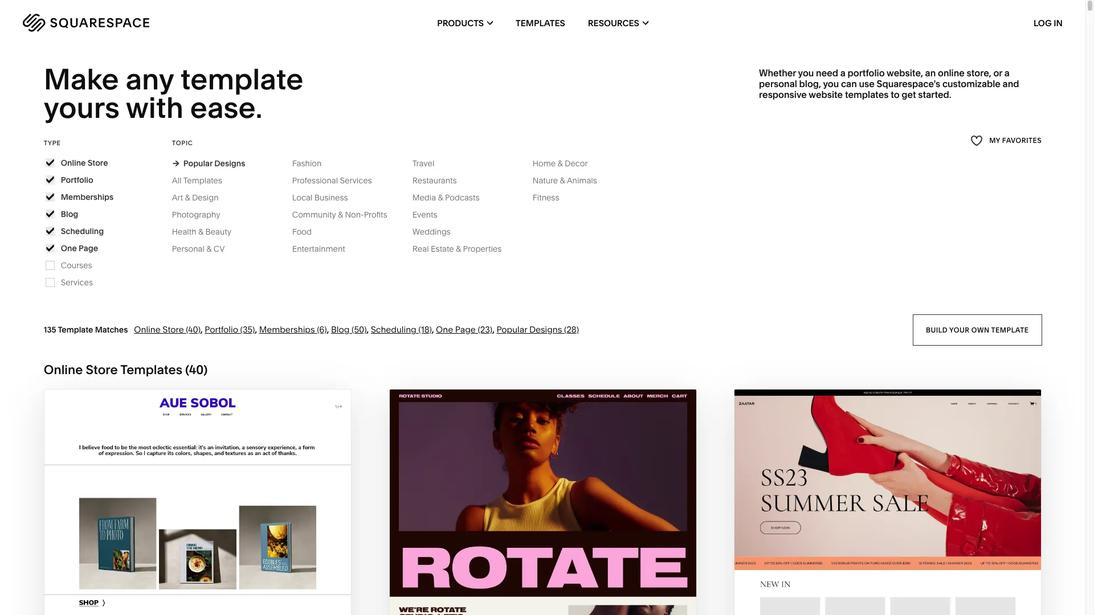 Task type: describe. For each thing, give the bounding box(es) containing it.
resources
[[588, 17, 639, 28]]

store for online store templates ( 40 )
[[86, 362, 118, 378]]

with for start with aue sobol
[[162, 571, 191, 585]]

3 , from the left
[[327, 324, 329, 335]]

own
[[971, 326, 989, 334]]

online for online store
[[61, 158, 86, 168]]

sobol inside preview aue sobol link
[[217, 594, 256, 607]]

1 a from the left
[[840, 67, 845, 79]]

professional services link
[[292, 175, 383, 186]]

& for beauty
[[198, 227, 203, 237]]

travel link
[[412, 158, 446, 169]]

start for preview aue sobol
[[125, 571, 159, 585]]

aue inside start with aue sobol button
[[194, 571, 217, 585]]

log             in link
[[1034, 17, 1063, 28]]

started.
[[918, 89, 951, 100]]

1 vertical spatial services
[[61, 277, 93, 288]]

template
[[58, 325, 93, 335]]

favorites
[[1002, 136, 1042, 145]]

0 horizontal spatial page
[[79, 243, 98, 253]]

photography
[[172, 210, 220, 220]]

aue inside preview aue sobol link
[[191, 594, 214, 607]]

popular designs (28) link
[[497, 324, 579, 335]]

can
[[841, 78, 857, 89]]

preview zaatar
[[840, 594, 936, 607]]

travel
[[412, 158, 434, 169]]

products button
[[437, 0, 493, 46]]

135
[[44, 325, 56, 335]]

matches
[[95, 325, 128, 335]]

online store (40) link
[[134, 324, 201, 335]]

build your own template
[[926, 326, 1029, 334]]

local business link
[[292, 192, 359, 203]]

1 vertical spatial memberships
[[259, 324, 315, 335]]

resources button
[[588, 0, 648, 46]]

health
[[172, 227, 196, 237]]

(6)
[[317, 324, 327, 335]]

make
[[44, 62, 119, 97]]

with inside the make any template yours with ease.
[[126, 90, 183, 126]]

community & non-profits link
[[292, 210, 399, 220]]

start with rotate button
[[481, 563, 605, 594]]

6 , from the left
[[492, 324, 495, 335]]

health & beauty link
[[172, 227, 243, 237]]

customizable
[[942, 78, 1001, 89]]

personal
[[172, 244, 205, 254]]

1 vertical spatial popular
[[497, 324, 527, 335]]

or
[[993, 67, 1002, 79]]

memberships (6) link
[[259, 324, 327, 335]]

media
[[412, 192, 436, 203]]

rotate element
[[390, 390, 696, 615]]

log
[[1034, 17, 1052, 28]]

beauty
[[205, 227, 231, 237]]

entertainment link
[[292, 244, 356, 254]]

profits
[[364, 210, 387, 220]]

professional
[[292, 175, 338, 186]]

all
[[172, 175, 181, 186]]

any
[[126, 62, 174, 97]]

food link
[[292, 227, 323, 237]]

nature & animals
[[533, 175, 597, 186]]

my
[[989, 136, 1000, 145]]

1 horizontal spatial designs
[[529, 324, 562, 335]]

)
[[203, 362, 208, 378]]

in
[[1054, 17, 1063, 28]]

need
[[816, 67, 838, 79]]

portfolio (35) link
[[205, 324, 255, 335]]

1 , from the left
[[201, 324, 203, 335]]

2 , from the left
[[255, 324, 257, 335]]

online
[[938, 67, 965, 79]]

(35)
[[240, 324, 255, 335]]

estate
[[431, 244, 454, 254]]

scheduling (18) link
[[371, 324, 432, 335]]

restaurants
[[412, 175, 457, 186]]

aue sobol element
[[44, 390, 351, 615]]

start with zaatar
[[826, 571, 938, 585]]

template inside button
[[991, 326, 1029, 334]]

zaatar element
[[735, 390, 1041, 615]]

local
[[292, 192, 312, 203]]

blog,
[[799, 78, 821, 89]]

cv
[[214, 244, 225, 254]]

an
[[925, 67, 936, 79]]

135 template matches
[[44, 325, 128, 335]]

get
[[902, 89, 916, 100]]

animals
[[567, 175, 597, 186]]

ease.
[[190, 90, 262, 126]]

store for online store (40) , portfolio (35) , memberships (6) , blog (50) , scheduling (18) , one page (23) , popular designs (28)
[[163, 324, 184, 335]]

& for podcasts
[[438, 192, 443, 203]]

(40)
[[186, 324, 201, 335]]

business
[[314, 192, 348, 203]]

make any template yours with ease.
[[44, 62, 309, 126]]

personal & cv link
[[172, 244, 236, 254]]

1 vertical spatial portfolio
[[205, 324, 238, 335]]

rotate inside 'start with rotate' button
[[550, 571, 592, 585]]

start for preview zaatar
[[826, 571, 860, 585]]

weddings link
[[412, 227, 462, 237]]

popular designs
[[183, 158, 245, 169]]

personal & cv
[[172, 244, 225, 254]]

whether
[[759, 67, 796, 79]]

type
[[44, 139, 61, 147]]

2 vertical spatial templates
[[120, 362, 182, 378]]

food
[[292, 227, 312, 237]]

non-
[[345, 210, 364, 220]]

start with rotate
[[481, 571, 592, 585]]

to
[[891, 89, 899, 100]]

0 horizontal spatial one
[[61, 243, 77, 253]]

squarespace logo image
[[23, 14, 149, 32]]



Task type: locate. For each thing, give the bounding box(es) containing it.
, left scheduling (18) link
[[367, 324, 369, 335]]

1 vertical spatial templates
[[183, 175, 222, 186]]

& for non-
[[338, 210, 343, 220]]

with up preview aue sobol link
[[162, 571, 191, 585]]

1 vertical spatial online
[[134, 324, 161, 335]]

online down 'yours'
[[61, 158, 86, 168]]

0 horizontal spatial preview
[[139, 594, 189, 607]]

one
[[61, 243, 77, 253], [436, 324, 453, 335]]

art & design link
[[172, 192, 230, 203]]

0 vertical spatial rotate
[[550, 571, 592, 585]]

, left "memberships (6)" link
[[255, 324, 257, 335]]

events link
[[412, 210, 449, 220]]

one up courses
[[61, 243, 77, 253]]

preview for preview zaatar
[[840, 594, 889, 607]]

2 vertical spatial store
[[86, 362, 118, 378]]

1 horizontal spatial you
[[823, 78, 839, 89]]

& right home
[[558, 158, 563, 169]]

my favorites
[[989, 136, 1042, 145]]

0 vertical spatial blog
[[61, 209, 78, 219]]

a right or
[[1005, 67, 1010, 79]]

blog
[[61, 209, 78, 219], [331, 324, 350, 335]]

sobol up preview aue sobol link
[[219, 571, 258, 585]]

&
[[558, 158, 563, 169], [560, 175, 565, 186], [185, 192, 190, 203], [438, 192, 443, 203], [338, 210, 343, 220], [198, 227, 203, 237], [206, 244, 212, 254], [456, 244, 461, 254]]

fashion link
[[292, 158, 333, 169]]

online right the matches
[[134, 324, 161, 335]]

preview down "start with zaatar"
[[840, 594, 889, 607]]

with for start with zaatar
[[863, 571, 892, 585]]

online down template
[[44, 362, 83, 378]]

1 start from the left
[[125, 571, 159, 585]]

real estate & properties link
[[412, 244, 513, 254]]

courses
[[61, 260, 92, 271]]

website,
[[887, 67, 923, 79]]

portfolio down 'online store'
[[61, 175, 93, 185]]

1 horizontal spatial blog
[[331, 324, 350, 335]]

fitness
[[533, 192, 559, 203]]

1 horizontal spatial preview
[[495, 594, 545, 607]]

, left blog (50) link
[[327, 324, 329, 335]]

with inside start with zaatar button
[[863, 571, 892, 585]]

entertainment
[[292, 244, 345, 254]]

1 horizontal spatial start
[[481, 571, 515, 585]]

5 , from the left
[[432, 324, 434, 335]]

personal
[[759, 78, 797, 89]]

& for design
[[185, 192, 190, 203]]

2 horizontal spatial preview
[[840, 594, 889, 607]]

2 vertical spatial online
[[44, 362, 83, 378]]

0 horizontal spatial you
[[798, 67, 814, 79]]

zaatar up preview zaatar 'link'
[[894, 571, 938, 585]]

with inside start with aue sobol button
[[162, 571, 191, 585]]

decor
[[565, 158, 588, 169]]

0 vertical spatial zaatar
[[894, 571, 938, 585]]

weddings
[[412, 227, 451, 237]]

log             in
[[1034, 17, 1063, 28]]

template
[[180, 62, 303, 97], [991, 326, 1029, 334]]

portfolio left (35)
[[205, 324, 238, 335]]

0 vertical spatial portfolio
[[61, 175, 93, 185]]

build
[[926, 326, 947, 334]]

start with aue sobol
[[125, 571, 258, 585]]

rotate inside preview rotate link
[[548, 594, 590, 607]]

& right estate
[[456, 244, 461, 254]]

(18)
[[418, 324, 432, 335]]

1 horizontal spatial templates
[[183, 175, 222, 186]]

services down courses
[[61, 277, 93, 288]]

popular designs link
[[172, 158, 245, 169]]

rotate down "start with rotate"
[[548, 594, 590, 607]]

sobol down start with aue sobol
[[217, 594, 256, 607]]

page left (23)
[[455, 324, 476, 335]]

with up preview rotate link
[[518, 571, 547, 585]]

0 vertical spatial template
[[180, 62, 303, 97]]

sobol inside start with aue sobol button
[[219, 571, 258, 585]]

preview for preview aue sobol
[[139, 594, 189, 607]]

a right need
[[840, 67, 845, 79]]

one page
[[61, 243, 98, 253]]

store
[[88, 158, 108, 168], [163, 324, 184, 335], [86, 362, 118, 378]]

0 vertical spatial popular
[[183, 158, 213, 169]]

1 horizontal spatial one
[[436, 324, 453, 335]]

0 horizontal spatial services
[[61, 277, 93, 288]]

page up courses
[[79, 243, 98, 253]]

scheduling up one page on the left top
[[61, 226, 104, 236]]

1 horizontal spatial popular
[[497, 324, 527, 335]]

store for online store
[[88, 158, 108, 168]]

0 vertical spatial sobol
[[219, 571, 258, 585]]

squarespace logo link
[[23, 14, 231, 32]]

rotate up preview rotate link
[[550, 571, 592, 585]]

0 vertical spatial services
[[340, 175, 372, 186]]

rotate
[[550, 571, 592, 585], [548, 594, 590, 607]]

designs left (28)
[[529, 324, 562, 335]]

1 horizontal spatial template
[[991, 326, 1029, 334]]

preview aue sobol
[[139, 594, 256, 607]]

1 vertical spatial one
[[436, 324, 453, 335]]

all templates link
[[172, 175, 234, 186]]

2 a from the left
[[1005, 67, 1010, 79]]

photography link
[[172, 210, 232, 220]]

your
[[949, 326, 969, 334]]

real estate & properties
[[412, 244, 502, 254]]

design
[[192, 192, 219, 203]]

rotate image
[[390, 390, 696, 615]]

0 vertical spatial store
[[88, 158, 108, 168]]

3 start from the left
[[826, 571, 860, 585]]

& left cv
[[206, 244, 212, 254]]

home
[[533, 158, 556, 169]]

, left popular designs (28) 'link'
[[492, 324, 495, 335]]

1 preview from the left
[[139, 594, 189, 607]]

0 horizontal spatial designs
[[214, 158, 245, 169]]

, left 'one page (23)' link
[[432, 324, 434, 335]]

nature & animals link
[[533, 175, 609, 186]]

1 vertical spatial page
[[455, 324, 476, 335]]

0 horizontal spatial scheduling
[[61, 226, 104, 236]]

start with aue sobol button
[[125, 563, 270, 594]]

2 start from the left
[[481, 571, 515, 585]]

online store (40) , portfolio (35) , memberships (6) , blog (50) , scheduling (18) , one page (23) , popular designs (28)
[[134, 324, 579, 335]]

restaurants link
[[412, 175, 468, 186]]

(23)
[[478, 324, 492, 335]]

popular right (23)
[[497, 324, 527, 335]]

media & podcasts link
[[412, 192, 491, 203]]

zaatar image
[[735, 390, 1041, 615]]

aue down start with aue sobol
[[191, 594, 214, 607]]

aue sobol image
[[44, 390, 351, 615]]

0 horizontal spatial start
[[125, 571, 159, 585]]

one right '(18)'
[[436, 324, 453, 335]]

2 preview from the left
[[495, 594, 545, 607]]

0 horizontal spatial templates
[[120, 362, 182, 378]]

preview inside 'link'
[[840, 594, 889, 607]]

memberships down 'online store'
[[61, 192, 114, 202]]

0 horizontal spatial a
[[840, 67, 845, 79]]

portfolio
[[848, 67, 885, 79]]

1 horizontal spatial portfolio
[[205, 324, 238, 335]]

0 vertical spatial designs
[[214, 158, 245, 169]]

0 horizontal spatial template
[[180, 62, 303, 97]]

, left portfolio (35) link
[[201, 324, 203, 335]]

0 horizontal spatial blog
[[61, 209, 78, 219]]

1 vertical spatial blog
[[331, 324, 350, 335]]

0 horizontal spatial memberships
[[61, 192, 114, 202]]

& right media
[[438, 192, 443, 203]]

scheduling left '(18)'
[[371, 324, 416, 335]]

1 vertical spatial aue
[[191, 594, 214, 607]]

store,
[[967, 67, 991, 79]]

with up topic
[[126, 90, 183, 126]]

topic
[[172, 139, 193, 147]]

preview for preview rotate
[[495, 594, 545, 607]]

with inside 'start with rotate' button
[[518, 571, 547, 585]]

1 horizontal spatial page
[[455, 324, 476, 335]]

designs
[[214, 158, 245, 169], [529, 324, 562, 335]]

0 vertical spatial memberships
[[61, 192, 114, 202]]

you left need
[[798, 67, 814, 79]]

zaatar down "start with zaatar"
[[892, 594, 936, 607]]

1 vertical spatial zaatar
[[892, 594, 936, 607]]

1 vertical spatial scheduling
[[371, 324, 416, 335]]

2 horizontal spatial start
[[826, 571, 860, 585]]

1 horizontal spatial a
[[1005, 67, 1010, 79]]

1 vertical spatial rotate
[[548, 594, 590, 607]]

0 vertical spatial scheduling
[[61, 226, 104, 236]]

preview down "start with rotate"
[[495, 594, 545, 607]]

responsive
[[759, 89, 807, 100]]

0 horizontal spatial portfolio
[[61, 175, 93, 185]]

1 horizontal spatial memberships
[[259, 324, 315, 335]]

whether you need a portfolio website, an online store, or a personal blog, you can use squarespace's customizable and responsive website templates to get started.
[[759, 67, 1019, 100]]

3 preview from the left
[[840, 594, 889, 607]]

& right nature
[[560, 175, 565, 186]]

blog (50) link
[[331, 324, 367, 335]]

zaatar inside 'link'
[[892, 594, 936, 607]]

1 vertical spatial designs
[[529, 324, 562, 335]]

events
[[412, 210, 437, 220]]

0 vertical spatial aue
[[194, 571, 217, 585]]

local business
[[292, 192, 348, 203]]

& right art at the left top of the page
[[185, 192, 190, 203]]

(50)
[[352, 324, 367, 335]]

home & decor link
[[533, 158, 599, 169]]

0 vertical spatial page
[[79, 243, 98, 253]]

preview down start with aue sobol
[[139, 594, 189, 607]]

0 vertical spatial one
[[61, 243, 77, 253]]

preview
[[139, 594, 189, 607], [495, 594, 545, 607], [840, 594, 889, 607]]

1 horizontal spatial scheduling
[[371, 324, 416, 335]]

preview aue sobol link
[[139, 585, 256, 615]]

blog up one page on the left top
[[61, 209, 78, 219]]

with
[[126, 90, 183, 126], [162, 571, 191, 585], [518, 571, 547, 585], [863, 571, 892, 585]]

& right health
[[198, 227, 203, 237]]

0 vertical spatial templates
[[516, 17, 565, 28]]

template inside the make any template yours with ease.
[[180, 62, 303, 97]]

aue up preview aue sobol link
[[194, 571, 217, 585]]

& for animals
[[560, 175, 565, 186]]

templates link
[[516, 0, 565, 46]]

and
[[1003, 78, 1019, 89]]

& left non-
[[338, 210, 343, 220]]

with for start with rotate
[[518, 571, 547, 585]]

art & design
[[172, 192, 219, 203]]

online for online store (40) , portfolio (35) , memberships (6) , blog (50) , scheduling (18) , one page (23) , popular designs (28)
[[134, 324, 161, 335]]

properties
[[463, 244, 502, 254]]

memberships left the (6)
[[259, 324, 315, 335]]

popular up the all templates on the top of page
[[183, 158, 213, 169]]

0 vertical spatial online
[[61, 158, 86, 168]]

0 horizontal spatial popular
[[183, 158, 213, 169]]

preview rotate link
[[495, 585, 590, 615]]

templates
[[845, 89, 889, 100]]

online for online store templates ( 40 )
[[44, 362, 83, 378]]

products
[[437, 17, 484, 28]]

1 vertical spatial sobol
[[217, 594, 256, 607]]

4 , from the left
[[367, 324, 369, 335]]

website
[[809, 89, 843, 100]]

(28)
[[564, 324, 579, 335]]

1 vertical spatial template
[[991, 326, 1029, 334]]

health & beauty
[[172, 227, 231, 237]]

build your own template button
[[913, 314, 1042, 346]]

services up the "business"
[[340, 175, 372, 186]]

fashion
[[292, 158, 322, 169]]

& for decor
[[558, 158, 563, 169]]

1 vertical spatial store
[[163, 324, 184, 335]]

you left can
[[823, 78, 839, 89]]

2 horizontal spatial templates
[[516, 17, 565, 28]]

start for preview rotate
[[481, 571, 515, 585]]

blog right the (6)
[[331, 324, 350, 335]]

page
[[79, 243, 98, 253], [455, 324, 476, 335]]

40
[[189, 362, 203, 378]]

use
[[859, 78, 875, 89]]

with up preview zaatar 'link'
[[863, 571, 892, 585]]

(
[[185, 362, 189, 378]]

media & podcasts
[[412, 192, 480, 203]]

designs up all templates link
[[214, 158, 245, 169]]

zaatar inside button
[[894, 571, 938, 585]]

& for cv
[[206, 244, 212, 254]]

1 horizontal spatial services
[[340, 175, 372, 186]]



Task type: vqa. For each thing, say whether or not it's contained in the screenshot.
Food
yes



